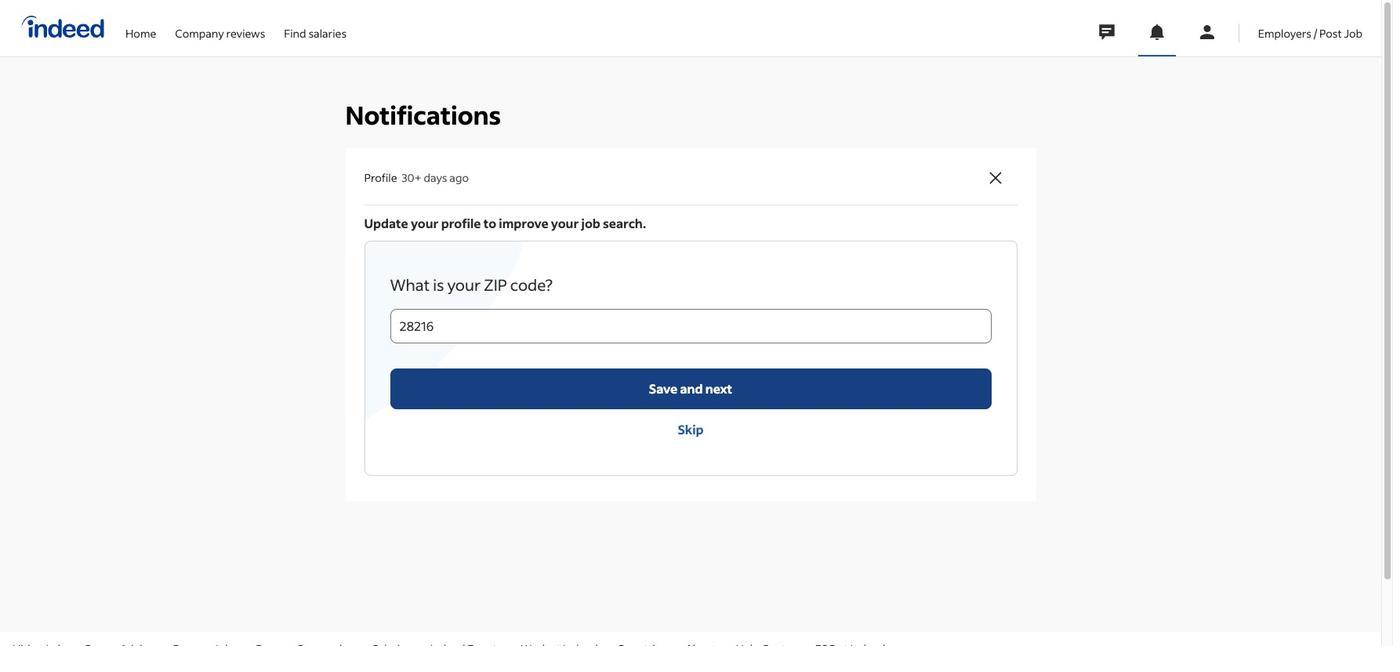 Task type: vqa. For each thing, say whether or not it's contained in the screenshot.
the Employers / Post Job link at the top of the page
yes



Task type: describe. For each thing, give the bounding box(es) containing it.
improve
[[499, 215, 549, 231]]

find salaries
[[284, 25, 347, 40]]

skip link
[[390, 409, 992, 450]]

find
[[284, 25, 306, 40]]

home link
[[125, 0, 156, 53]]

what
[[390, 274, 430, 295]]

account image
[[1198, 23, 1217, 42]]

days
[[424, 170, 447, 185]]

0 horizontal spatial your
[[411, 215, 439, 231]]

employers / post job
[[1258, 25, 1363, 40]]

zip
[[484, 274, 507, 295]]

to
[[484, 215, 496, 231]]

job
[[1344, 25, 1363, 40]]

save and next
[[649, 380, 733, 397]]

update your profile to improve your job search.
[[364, 215, 646, 231]]

skip
[[678, 421, 704, 437]]

reviews
[[226, 25, 265, 40]]

profile 30+ days ago
[[364, 170, 469, 185]]

job
[[582, 215, 601, 231]]

What is your ZIP code? field
[[390, 309, 992, 343]]

post
[[1320, 25, 1342, 40]]

1 horizontal spatial your
[[447, 274, 481, 295]]

profile
[[441, 215, 481, 231]]

company
[[175, 25, 224, 40]]

2 horizontal spatial your
[[551, 215, 579, 231]]

next
[[705, 380, 733, 397]]

30+
[[402, 170, 422, 185]]

company reviews link
[[175, 0, 265, 53]]

what is your zip code?
[[390, 274, 553, 295]]



Task type: locate. For each thing, give the bounding box(es) containing it.
update
[[364, 215, 408, 231]]

search.
[[603, 215, 646, 231]]

notifications unread count 0 image
[[1148, 23, 1167, 42]]

ago
[[450, 170, 469, 185]]

dismiss profile from 30+ days ago notification image
[[986, 168, 1005, 187]]

notifications
[[345, 99, 501, 131]]

employers
[[1258, 25, 1312, 40]]

your
[[411, 215, 439, 231], [551, 215, 579, 231], [447, 274, 481, 295]]

is
[[433, 274, 444, 295]]

company reviews
[[175, 25, 265, 40]]

save and next button
[[390, 368, 992, 409]]

notifications main content
[[0, 0, 1382, 632]]

your right is in the left top of the page
[[447, 274, 481, 295]]

find salaries link
[[284, 0, 347, 53]]

save
[[649, 380, 678, 397]]

code?
[[510, 274, 553, 295]]

employers / post job link
[[1258, 0, 1363, 53]]

/
[[1314, 25, 1318, 40]]

profile
[[364, 170, 397, 185]]

home
[[125, 25, 156, 40]]

and
[[680, 380, 703, 397]]

your left job
[[551, 215, 579, 231]]

salaries
[[308, 25, 347, 40]]

messages unread count 0 image
[[1097, 16, 1117, 48]]

your left profile
[[411, 215, 439, 231]]



